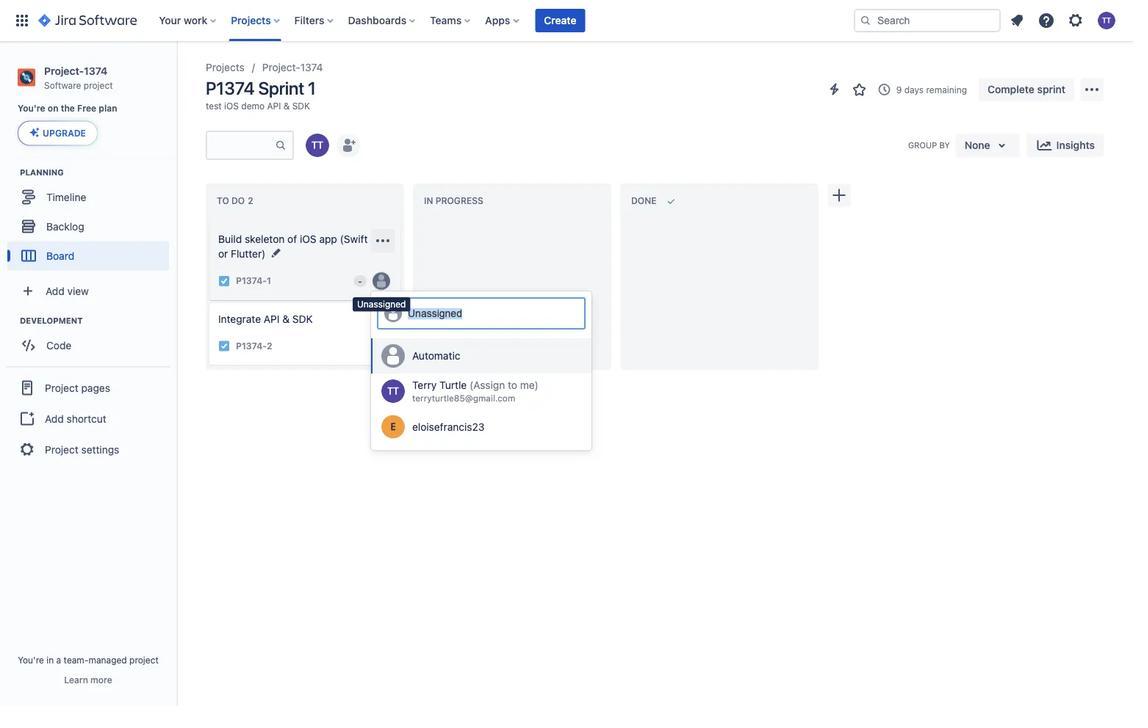 Task type: locate. For each thing, give the bounding box(es) containing it.
1 horizontal spatial ios
[[300, 233, 317, 245]]

project up plan
[[84, 80, 113, 90]]

learn
[[64, 675, 88, 686]]

you're left on
[[18, 103, 45, 114]]

eloisefrancis23 image
[[381, 415, 405, 439]]

remaining
[[926, 85, 967, 95]]

project- for project-1374 software project
[[44, 65, 84, 77]]

on
[[48, 103, 58, 114]]

you're left in
[[18, 656, 44, 666]]

you're in a team-managed project
[[18, 656, 159, 666]]

your work button
[[155, 9, 222, 32]]

your
[[159, 14, 181, 26]]

p1374-2 link
[[236, 340, 272, 353]]

project- inside project-1374 software project
[[44, 65, 84, 77]]

teams button
[[426, 9, 476, 32]]

(
[[470, 380, 473, 392]]

p1374-
[[236, 276, 267, 286], [236, 341, 267, 352]]

1 down edit summary image
[[267, 276, 271, 286]]

view
[[67, 285, 89, 297]]

0 vertical spatial add
[[46, 285, 65, 297]]

0 vertical spatial api
[[267, 101, 281, 111]]

project for project pages
[[45, 382, 78, 394]]

none
[[965, 139, 990, 151]]

more image
[[1083, 81, 1101, 98]]

task image down or
[[218, 275, 230, 287]]

0 horizontal spatial ios
[[224, 101, 239, 111]]

automations menu button icon image
[[826, 80, 843, 98]]

none button
[[956, 134, 1020, 157]]

0 vertical spatial projects
[[231, 14, 271, 26]]

learn more
[[64, 675, 112, 686]]

api
[[267, 101, 281, 111], [264, 313, 280, 325]]

project- for project-1374
[[262, 61, 300, 73]]

)
[[535, 380, 539, 392]]

project-1374 software project
[[44, 65, 113, 90]]

& right integrate
[[282, 313, 290, 325]]

a
[[56, 656, 61, 666]]

0 vertical spatial terry turtle image
[[306, 134, 329, 157]]

your profile and settings image
[[1098, 12, 1116, 29]]

9 days remaining
[[896, 85, 967, 95]]

projects inside dropdown button
[[231, 14, 271, 26]]

project- up sprint
[[262, 61, 300, 73]]

0 vertical spatial &
[[283, 101, 290, 111]]

1 inside p1374 sprint 1 test ios demo api & sdk
[[308, 78, 316, 98]]

group
[[6, 366, 170, 471]]

project settings link
[[6, 434, 170, 466]]

0 horizontal spatial 1374
[[84, 65, 108, 77]]

banner
[[0, 0, 1133, 41]]

add left view
[[46, 285, 65, 297]]

insights
[[1057, 139, 1095, 151]]

build
[[218, 233, 242, 245]]

terry turtle image left terry at the left bottom
[[381, 380, 405, 404]]

1 project from the top
[[45, 382, 78, 394]]

1 horizontal spatial project-
[[262, 61, 300, 73]]

me
[[520, 380, 535, 392]]

of
[[287, 233, 297, 245]]

planning image
[[2, 163, 20, 181]]

ios down p1374
[[224, 101, 239, 111]]

& down sprint
[[283, 101, 290, 111]]

0 vertical spatial you're
[[18, 103, 45, 114]]

0 horizontal spatial 1
[[267, 276, 271, 286]]

project- up software
[[44, 65, 84, 77]]

1 vertical spatial task image
[[218, 341, 230, 352]]

0 vertical spatial project
[[84, 80, 113, 90]]

jira software image
[[38, 12, 137, 29], [38, 12, 137, 29]]

to
[[217, 196, 229, 206]]

2 project from the top
[[45, 444, 78, 456]]

1 sdk from the top
[[292, 101, 310, 111]]

0 horizontal spatial terry turtle image
[[306, 134, 329, 157]]

1 vertical spatial p1374-
[[236, 341, 267, 352]]

1 horizontal spatial terry turtle image
[[381, 380, 405, 404]]

9 days remaining image
[[876, 81, 893, 98]]

p1374- for 2
[[236, 341, 267, 352]]

add left shortcut
[[45, 413, 64, 425]]

code link
[[7, 331, 169, 360]]

projects for projects dropdown button
[[231, 14, 271, 26]]

group by
[[908, 140, 950, 150]]

api down sprint
[[267, 101, 281, 111]]

task image for p1374-2
[[218, 341, 230, 352]]

project settings
[[45, 444, 119, 456]]

project down "add shortcut"
[[45, 444, 78, 456]]

notifications image
[[1008, 12, 1026, 29]]

1 vertical spatial you're
[[18, 656, 44, 666]]

assign
[[473, 380, 505, 392]]

projects for projects link on the left of page
[[206, 61, 245, 73]]

1 horizontal spatial 1374
[[300, 61, 323, 73]]

1 p1374- from the top
[[236, 276, 267, 286]]

banner containing your work
[[0, 0, 1133, 41]]

project pages
[[45, 382, 110, 394]]

1374 inside project-1374 software project
[[84, 65, 108, 77]]

create column image
[[830, 187, 848, 204]]

task image left the "p1374-2" link
[[218, 341, 230, 352]]

1 vertical spatial sdk
[[292, 313, 313, 325]]

done
[[631, 196, 657, 206]]

1 vertical spatial ios
[[300, 233, 317, 245]]

the
[[61, 103, 75, 114]]

1 vertical spatial projects
[[206, 61, 245, 73]]

demo
[[241, 101, 265, 111]]

projects button
[[227, 9, 286, 32]]

p1374 sprint 1 test ios demo api & sdk
[[206, 78, 316, 111]]

None text field
[[408, 308, 464, 320]]

add inside button
[[45, 413, 64, 425]]

timeline
[[46, 191, 86, 203]]

1 task image from the top
[[218, 275, 230, 287]]

settings
[[81, 444, 119, 456]]

project-
[[262, 61, 300, 73], [44, 65, 84, 77]]

2 you're from the top
[[18, 656, 44, 666]]

eloisefrancis23
[[412, 421, 485, 433]]

add
[[46, 285, 65, 297], [45, 413, 64, 425]]

1 vertical spatial terry turtle image
[[381, 380, 405, 404]]

unassigned image
[[373, 338, 390, 355]]

Search field
[[854, 9, 1001, 32]]

or
[[218, 248, 228, 260]]

ios inside build skeleton of ios app (swift or flutter)
[[300, 233, 317, 245]]

p1374- down integrate
[[236, 341, 267, 352]]

terry turtle image
[[306, 134, 329, 157], [381, 380, 405, 404]]

project up "add shortcut"
[[45, 382, 78, 394]]

in progress
[[424, 196, 483, 206]]

to
[[508, 380, 517, 392]]

primary element
[[9, 0, 854, 41]]

appswitcher icon image
[[13, 12, 31, 29]]

1374 up sprint
[[300, 61, 323, 73]]

project
[[45, 382, 78, 394], [45, 444, 78, 456]]

2 p1374- from the top
[[236, 341, 267, 352]]

projects up projects link on the left of page
[[231, 14, 271, 26]]

0 horizontal spatial project-
[[44, 65, 84, 77]]

1374 up free
[[84, 65, 108, 77]]

1 horizontal spatial project
[[129, 656, 159, 666]]

1 vertical spatial add
[[45, 413, 64, 425]]

skeleton
[[245, 233, 285, 245]]

app
[[319, 233, 337, 245]]

add people image
[[340, 137, 357, 154]]

sdk
[[292, 101, 310, 111], [292, 313, 313, 325]]

backlog link
[[7, 212, 169, 241]]

pages
[[81, 382, 110, 394]]

unassigned image
[[373, 272, 390, 290]]

terry turtle image left add people icon
[[306, 134, 329, 157]]

add for add shortcut
[[45, 413, 64, 425]]

projects up p1374
[[206, 61, 245, 73]]

unassigned tooltip
[[353, 298, 410, 312]]

1 vertical spatial project
[[45, 444, 78, 456]]

0 vertical spatial project
[[45, 382, 78, 394]]

0 vertical spatial 1
[[308, 78, 316, 98]]

&
[[283, 101, 290, 111], [282, 313, 290, 325]]

your work
[[159, 14, 207, 26]]

0 vertical spatial task image
[[218, 275, 230, 287]]

p1374-2
[[236, 341, 272, 352]]

api up 2 in the left top of the page
[[264, 313, 280, 325]]

dashboards
[[348, 14, 407, 26]]

1 down project-1374 link
[[308, 78, 316, 98]]

0 vertical spatial ios
[[224, 101, 239, 111]]

search image
[[860, 15, 872, 26]]

2 task image from the top
[[218, 341, 230, 352]]

test
[[206, 101, 222, 111]]

1 horizontal spatial 1
[[308, 78, 316, 98]]

upgrade
[[43, 128, 86, 138]]

add shortcut button
[[6, 404, 170, 434]]

project pages link
[[6, 372, 170, 404]]

development group
[[7, 315, 176, 365]]

add inside popup button
[[46, 285, 65, 297]]

1374
[[300, 61, 323, 73], [84, 65, 108, 77]]

0 horizontal spatial project
[[84, 80, 113, 90]]

0 vertical spatial p1374-
[[236, 276, 267, 286]]

edit summary image
[[267, 244, 285, 261]]

work
[[184, 14, 207, 26]]

code
[[46, 339, 71, 352]]

1 vertical spatial 1
[[267, 276, 271, 286]]

p1374- for 1
[[236, 276, 267, 286]]

in
[[46, 656, 54, 666]]

project right managed
[[129, 656, 159, 666]]

do
[[231, 196, 245, 206]]

task image
[[218, 275, 230, 287], [218, 341, 230, 352]]

add view button
[[9, 277, 168, 306]]

project for project settings
[[45, 444, 78, 456]]

ios right the of
[[300, 233, 317, 245]]

1 vertical spatial &
[[282, 313, 290, 325]]

ios
[[224, 101, 239, 111], [300, 233, 317, 245]]

p1374- down flutter)
[[236, 276, 267, 286]]

1 you're from the top
[[18, 103, 45, 114]]

(swift
[[340, 233, 368, 245]]

0 vertical spatial sdk
[[292, 101, 310, 111]]



Task type: describe. For each thing, give the bounding box(es) containing it.
2 sdk from the top
[[292, 313, 313, 325]]

filters
[[294, 14, 325, 26]]

more
[[90, 675, 112, 686]]

help image
[[1038, 12, 1055, 29]]

1 inside p1374-1 link
[[267, 276, 271, 286]]

1374 for project-1374
[[300, 61, 323, 73]]

complete sprint button
[[979, 78, 1074, 101]]

add view
[[46, 285, 89, 297]]

9
[[896, 85, 902, 95]]

filters button
[[290, 9, 339, 32]]

planning group
[[7, 166, 176, 275]]

managed
[[89, 656, 127, 666]]

terryturtle85@gmail.com
[[412, 394, 515, 404]]

in
[[424, 196, 433, 206]]

Search this board text field
[[207, 132, 275, 159]]

1 vertical spatial project
[[129, 656, 159, 666]]

integrate api & sdk
[[218, 313, 313, 325]]

star p1374 board image
[[851, 81, 868, 98]]

free
[[77, 103, 96, 114]]

you're on the free plan
[[18, 103, 117, 114]]

shortcut
[[67, 413, 106, 425]]

project-1374
[[262, 61, 323, 73]]

task image for p1374-1
[[218, 275, 230, 287]]

by
[[939, 140, 950, 150]]

-
[[358, 276, 362, 286]]

add for add view
[[46, 285, 65, 297]]

automatic image
[[381, 345, 405, 368]]

api inside p1374 sprint 1 test ios demo api & sdk
[[267, 101, 281, 111]]

2
[[267, 341, 272, 352]]

learn more button
[[64, 675, 112, 686]]

you're for you're on the free plan
[[18, 103, 45, 114]]

upgrade button
[[18, 122, 97, 145]]

unassigned
[[357, 299, 406, 310]]

timeline link
[[7, 183, 169, 212]]

automatic
[[412, 350, 460, 362]]

sprint
[[1037, 83, 1066, 96]]

flutter)
[[231, 248, 266, 260]]

group
[[908, 140, 937, 150]]

to do element
[[217, 196, 256, 206]]

teams
[[430, 14, 462, 26]]

project-1374 link
[[262, 59, 323, 76]]

add shortcut
[[45, 413, 106, 425]]

complete sprint
[[988, 83, 1066, 96]]

insights image
[[1036, 137, 1054, 154]]

dashboards button
[[344, 9, 421, 32]]

1374 for project-1374 software project
[[84, 65, 108, 77]]

apps button
[[481, 9, 525, 32]]

planning
[[20, 167, 64, 177]]

more actions for p1374-1 build skeleton of ios app (swift or flutter) image
[[374, 232, 392, 250]]

insights button
[[1027, 134, 1104, 157]]

development image
[[2, 312, 20, 329]]

sidebar navigation image
[[160, 59, 193, 88]]

project inside project-1374 software project
[[84, 80, 113, 90]]

create button
[[535, 9, 585, 32]]

board link
[[7, 241, 169, 271]]

& inside p1374 sprint 1 test ios demo api & sdk
[[283, 101, 290, 111]]

sprint
[[258, 78, 304, 98]]

projects link
[[206, 59, 245, 76]]

you're for you're in a team-managed project
[[18, 656, 44, 666]]

p1374-1 link
[[236, 275, 271, 288]]

group containing project pages
[[6, 366, 170, 471]]

board
[[46, 250, 74, 262]]

create
[[544, 14, 577, 26]]

team-
[[64, 656, 89, 666]]

complete
[[988, 83, 1035, 96]]

build skeleton of ios app (swift or flutter)
[[218, 233, 368, 260]]

ios inside p1374 sprint 1 test ios demo api & sdk
[[224, 101, 239, 111]]

software
[[44, 80, 81, 90]]

progress
[[436, 196, 483, 206]]

test ios demo api & sdk element
[[206, 100, 310, 112]]

1 vertical spatial api
[[264, 313, 280, 325]]

integrate
[[218, 313, 261, 325]]

sdk inside p1374 sprint 1 test ios demo api & sdk
[[292, 101, 310, 111]]

terry
[[412, 380, 437, 392]]

backlog
[[46, 220, 84, 233]]

terry turtle ( assign to me ) terryturtle85@gmail.com
[[412, 380, 539, 404]]

p1374-1
[[236, 276, 271, 286]]

apps
[[485, 14, 510, 26]]

p1374
[[206, 78, 255, 98]]

settings image
[[1067, 12, 1085, 29]]

turtle
[[439, 380, 467, 392]]

development
[[20, 316, 83, 325]]



Task type: vqa. For each thing, say whether or not it's contained in the screenshot.
"More formatting" image
no



